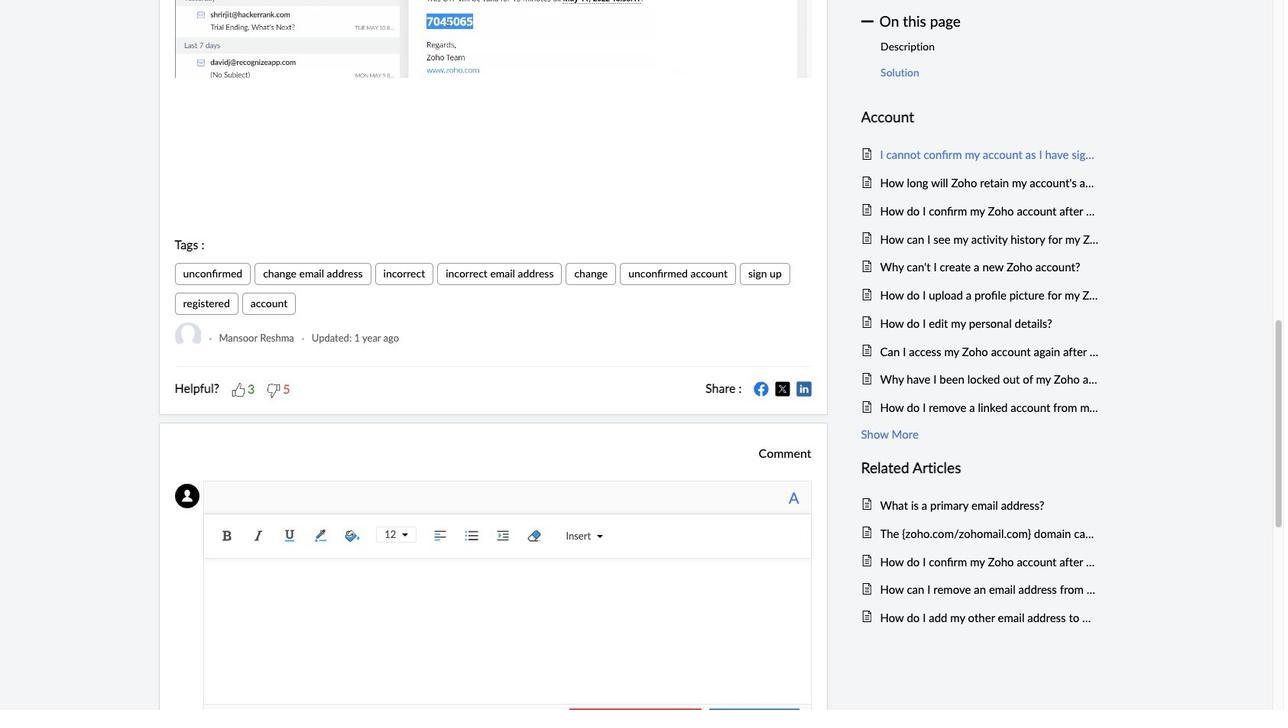 Task type: vqa. For each thing, say whether or not it's contained in the screenshot.
USER PREFERENCE image
no



Task type: locate. For each thing, give the bounding box(es) containing it.
linkedin image
[[796, 382, 812, 397]]

heading
[[861, 106, 1099, 129], [861, 456, 1099, 480]]

clear formatting image
[[523, 524, 546, 547]]

italic (ctrl+i) image
[[247, 524, 270, 547]]

lists image
[[461, 524, 484, 547]]

0 vertical spatial heading
[[861, 106, 1099, 129]]

align image
[[429, 524, 452, 547]]

a gif showing how to edit the email address that is registered incorrectly. image
[[175, 0, 812, 78]]

insert options image
[[591, 534, 603, 540]]

indent image
[[492, 524, 515, 547]]

font color image
[[310, 524, 333, 547]]

1 vertical spatial heading
[[861, 456, 1099, 480]]

1 heading from the top
[[861, 106, 1099, 129]]



Task type: describe. For each thing, give the bounding box(es) containing it.
font size image
[[396, 532, 409, 538]]

twitter image
[[775, 382, 790, 397]]

background color image
[[341, 524, 364, 547]]

2 heading from the top
[[861, 456, 1099, 480]]

bold (ctrl+b) image
[[216, 524, 239, 547]]

underline (ctrl+u) image
[[279, 524, 301, 547]]

facebook image
[[754, 382, 769, 397]]



